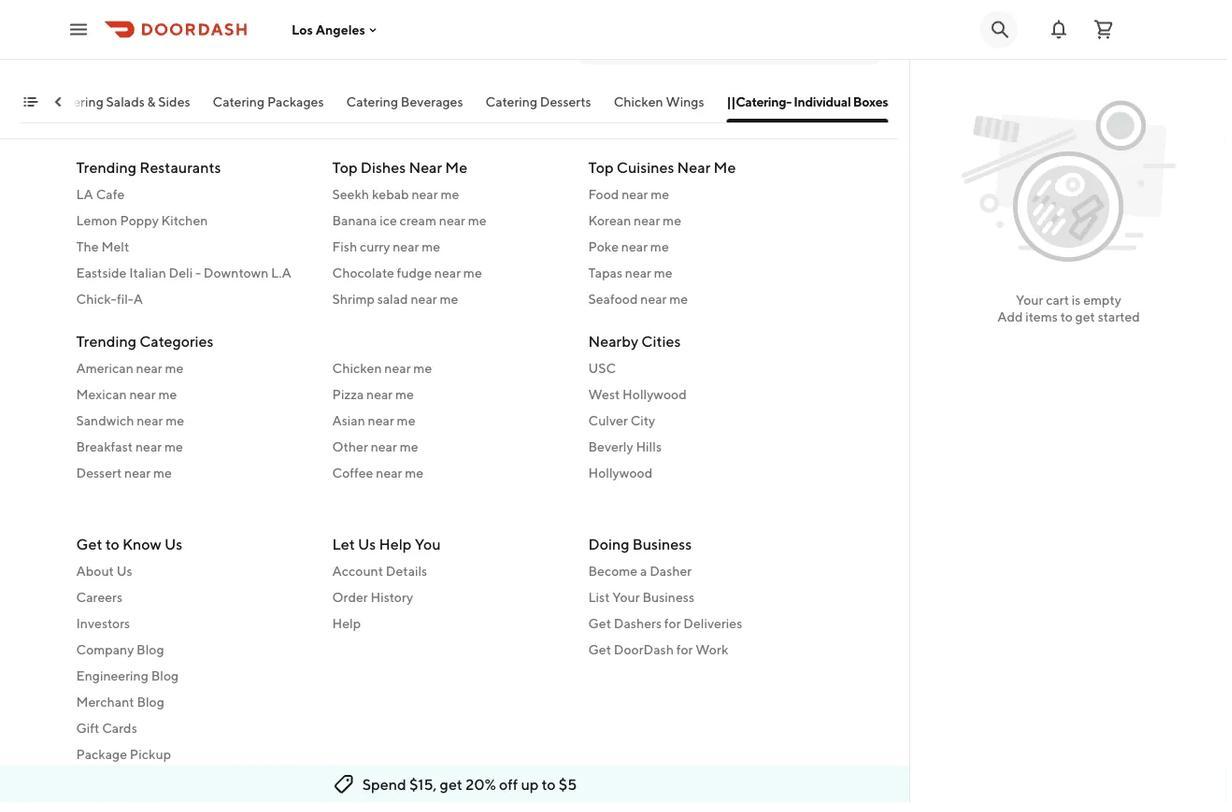 Task type: locate. For each thing, give the bounding box(es) containing it.
me up seafood near me
[[654, 265, 673, 280]]

me down top cuisines near me
[[651, 186, 670, 202]]

individual
[[795, 94, 852, 109]]

near up cream
[[412, 186, 438, 202]]

near down seekh kebab near me link at the top
[[439, 212, 466, 228]]

package pickup link
[[76, 745, 310, 764]]

near for dishes
[[409, 158, 442, 176]]

careers link
[[76, 588, 310, 607]]

near down 'chicken near me'
[[367, 386, 393, 402]]

catering inside catering packages button
[[213, 94, 265, 109]]

hollywood inside west hollywood link
[[623, 386, 687, 402]]

to right up
[[542, 776, 556, 794]]

near up korean near me
[[622, 186, 648, 202]]

1 me from the left
[[445, 158, 468, 176]]

eastside italian deli - downtown l.a link
[[76, 263, 310, 282]]

asian near me
[[332, 412, 416, 428]]

pizza near me
[[332, 386, 414, 402]]

chocolate fudge near me link
[[332, 263, 566, 282]]

chicken inside "link"
[[332, 360, 382, 375]]

me down categories at top left
[[165, 360, 184, 375]]

1 vertical spatial blog
[[151, 668, 179, 684]]

me up seekh kebab near me link at the top
[[445, 158, 468, 176]]

hollywood link
[[589, 463, 823, 482]]

- right am
[[80, 43, 86, 59]]

business
[[633, 535, 692, 553], [643, 590, 695, 605]]

us right let
[[358, 535, 376, 553]]

near inside poke near me link
[[622, 238, 648, 254]]

0 horizontal spatial -
[[80, 43, 86, 59]]

near for coffee near me
[[376, 465, 403, 480]]

la
[[76, 186, 93, 202]]

for left the work
[[677, 642, 693, 657]]

blog up engineering blog
[[137, 642, 164, 657]]

top
[[332, 158, 358, 176], [589, 158, 614, 176]]

sides
[[159, 94, 191, 109]]

company blog link
[[76, 641, 310, 659]]

2 vertical spatial get
[[589, 642, 612, 657]]

trending for trending categories
[[76, 332, 137, 350]]

me up the 'pizza near me' link
[[414, 360, 432, 375]]

chicken up the pizza in the left of the page
[[332, 360, 382, 375]]

0 vertical spatial trending
[[76, 158, 137, 176]]

catering right show menu categories image
[[52, 94, 104, 109]]

1 vertical spatial trending
[[76, 332, 137, 350]]

near up breakfast near me
[[137, 412, 163, 428]]

catering left beverages
[[347, 94, 399, 109]]

to up about us
[[105, 535, 119, 553]]

us right know
[[165, 535, 183, 553]]

pizza near me link
[[332, 385, 566, 404]]

0 vertical spatial get
[[76, 535, 102, 553]]

me up 'banana ice cream near me' link
[[441, 186, 459, 202]]

0 vertical spatial -
[[80, 43, 86, 59]]

me for other near me
[[400, 439, 419, 454]]

cards
[[102, 721, 137, 736]]

0 vertical spatial blog
[[137, 642, 164, 657]]

1 horizontal spatial to
[[542, 776, 556, 794]]

near up coffee near me
[[371, 439, 397, 454]]

- inside the full menu 10:00 am - 3:30 pm
[[80, 43, 86, 59]]

2 vertical spatial blog
[[137, 694, 164, 710]]

other near me
[[332, 439, 419, 454]]

1 horizontal spatial me
[[714, 158, 736, 176]]

me down korean near me
[[651, 238, 669, 254]]

near for food near me
[[622, 186, 648, 202]]

me inside 'link'
[[166, 412, 184, 428]]

1 horizontal spatial merchant
[[537, 31, 588, 44]]

near inside the 'pizza near me' link
[[367, 386, 393, 402]]

to down cart
[[1061, 309, 1073, 325]]

near
[[409, 158, 442, 176], [678, 158, 711, 176]]

l.a
[[271, 265, 291, 280]]

get for get doordash for work
[[589, 642, 612, 657]]

promotions link
[[76, 772, 310, 790]]

business up the dasher
[[633, 535, 692, 553]]

me for chicken near me
[[414, 360, 432, 375]]

me for asian near me
[[397, 412, 416, 428]]

blog for merchant blog
[[137, 694, 164, 710]]

chicken near me
[[332, 360, 432, 375]]

near up food near me link at top
[[678, 158, 711, 176]]

near up seafood near me
[[625, 265, 652, 280]]

business down the dasher
[[643, 590, 695, 605]]

0 horizontal spatial to
[[105, 535, 119, 553]]

2 horizontal spatial to
[[1061, 309, 1073, 325]]

chicken inside button
[[615, 94, 664, 109]]

account
[[332, 563, 383, 579]]

near down other near me
[[376, 465, 403, 480]]

catering inside 'catering desserts' button
[[486, 94, 538, 109]]

near down breakfast near me
[[124, 465, 151, 480]]

menu
[[50, 23, 91, 41]]

0 horizontal spatial us
[[117, 563, 132, 579]]

poke near me link
[[589, 237, 823, 256]]

1 horizontal spatial get
[[1076, 309, 1096, 325]]

near for other near me
[[371, 439, 397, 454]]

me up food near me link at top
[[714, 158, 736, 176]]

chicken left wings
[[615, 94, 664, 109]]

me down food near me link at top
[[663, 212, 682, 228]]

0 horizontal spatial top
[[332, 158, 358, 176]]

shrimp salad near me
[[332, 291, 459, 306]]

0 horizontal spatial near
[[409, 158, 442, 176]]

chick-fil-a link
[[76, 289, 310, 308]]

scroll menu navigation left image
[[51, 94, 66, 109]]

hollywood
[[623, 386, 687, 402], [589, 465, 653, 480]]

on
[[354, 31, 367, 44]]

1 vertical spatial your
[[613, 590, 640, 605]]

trending for trending restaurants
[[76, 158, 137, 176]]

company
[[76, 642, 134, 657]]

hollywood inside hollywood link
[[589, 465, 653, 480]]

top up seekh
[[332, 158, 358, 176]]

near inside the coffee near me link
[[376, 465, 403, 480]]

near inside 'banana ice cream near me' link
[[439, 212, 466, 228]]

help up the details
[[379, 535, 412, 553]]

cream
[[400, 212, 437, 228]]

this
[[369, 31, 389, 44]]

near for asian near me
[[368, 412, 394, 428]]

blog inside "link"
[[151, 668, 179, 684]]

top up food
[[589, 158, 614, 176]]

me for seafood near me
[[670, 291, 688, 306]]

la cafe
[[76, 186, 125, 202]]

me up other near me
[[397, 412, 416, 428]]

eastside italian deli - downtown l.a
[[76, 265, 291, 280]]

near for cuisines
[[678, 158, 711, 176]]

near inside other near me link
[[371, 439, 397, 454]]

0 vertical spatial to
[[1061, 309, 1073, 325]]

$15,
[[410, 776, 437, 794]]

near down fish curry near me "link"
[[435, 265, 461, 280]]

us
[[165, 535, 183, 553], [358, 535, 376, 553], [117, 563, 132, 579]]

1 catering from the left
[[52, 94, 104, 109]]

hollywood up city
[[623, 386, 687, 402]]

open menu image
[[67, 18, 90, 41]]

0 vertical spatial chicken
[[615, 94, 664, 109]]

fudge
[[397, 265, 432, 280]]

1 vertical spatial get
[[440, 776, 463, 794]]

usc
[[589, 360, 616, 375]]

me down 'chicken near me'
[[396, 386, 414, 402]]

1 horizontal spatial chicken
[[615, 94, 664, 109]]

culver city link
[[589, 411, 823, 430]]

near down food near me
[[634, 212, 661, 228]]

0 horizontal spatial your
[[613, 590, 640, 605]]

hollywood down beverly hills in the bottom of the page
[[589, 465, 653, 480]]

trending up american
[[76, 332, 137, 350]]

catering inside catering salads & sides "button"
[[52, 94, 104, 109]]

chicken wings button
[[615, 93, 705, 123]]

near up seekh kebab near me link at the top
[[409, 158, 442, 176]]

get right $15, on the bottom of page
[[440, 776, 463, 794]]

us for let us help you
[[358, 535, 376, 553]]

up
[[521, 776, 539, 794]]

help link
[[332, 614, 566, 633]]

0 horizontal spatial me
[[445, 158, 468, 176]]

near inside food near me link
[[622, 186, 648, 202]]

2 me from the left
[[714, 158, 736, 176]]

chick-fil-a
[[76, 291, 143, 306]]

about
[[76, 563, 114, 579]]

1 vertical spatial hollywood
[[589, 465, 653, 480]]

near inside breakfast near me link
[[136, 439, 162, 454]]

1 vertical spatial help
[[332, 616, 361, 631]]

company blog
[[76, 642, 164, 657]]

1 vertical spatial business
[[643, 590, 695, 605]]

engineering blog
[[76, 668, 179, 684]]

merchant up gift cards on the left
[[76, 694, 134, 710]]

near inside sandwich near me 'link'
[[137, 412, 163, 428]]

1 vertical spatial get
[[589, 616, 612, 631]]

order history
[[332, 590, 413, 605]]

near inside asian near me link
[[368, 412, 394, 428]]

near for dessert near me
[[124, 465, 151, 480]]

me down breakfast near me link
[[153, 465, 172, 480]]

near up pizza near me
[[385, 360, 411, 375]]

near up other near me
[[368, 412, 394, 428]]

get down is
[[1076, 309, 1096, 325]]

me for dessert near me
[[153, 465, 172, 480]]

me for coffee near me
[[405, 465, 424, 480]]

los
[[292, 22, 313, 37]]

1 horizontal spatial near
[[678, 158, 711, 176]]

1 horizontal spatial your
[[1017, 292, 1044, 308]]

your up items
[[1017, 292, 1044, 308]]

0 vertical spatial get
[[1076, 309, 1096, 325]]

catering for catering beverages
[[347, 94, 399, 109]]

2 vertical spatial to
[[542, 776, 556, 794]]

1 vertical spatial merchant
[[76, 694, 134, 710]]

1 near from the left
[[409, 158, 442, 176]]

top for top dishes near me
[[332, 158, 358, 176]]

3 catering from the left
[[347, 94, 399, 109]]

2 trending from the top
[[76, 332, 137, 350]]

catering for catering salads & sides
[[52, 94, 104, 109]]

near inside tapas near me link
[[625, 265, 652, 280]]

get up about
[[76, 535, 102, 553]]

me down fish curry near me "link"
[[464, 265, 482, 280]]

near down fudge
[[411, 291, 437, 306]]

0 vertical spatial merchant
[[537, 31, 588, 44]]

1 vertical spatial for
[[677, 642, 693, 657]]

chicken for chicken wings
[[615, 94, 664, 109]]

near down trending categories
[[136, 360, 163, 375]]

curry
[[360, 238, 390, 254]]

near inside chicken near me "link"
[[385, 360, 411, 375]]

1 vertical spatial chicken
[[332, 360, 382, 375]]

near inside seafood near me link
[[641, 291, 667, 306]]

2 near from the left
[[678, 158, 711, 176]]

near down sandwich near me
[[136, 439, 162, 454]]

top dishes near me
[[332, 158, 468, 176]]

1 horizontal spatial -
[[195, 265, 201, 280]]

the melt
[[76, 238, 129, 254]]

0 vertical spatial hollywood
[[623, 386, 687, 402]]

me down tapas near me link
[[670, 291, 688, 306]]

near inside american near me link
[[136, 360, 163, 375]]

1 horizontal spatial us
[[165, 535, 183, 553]]

tapas near me link
[[589, 263, 823, 282]]

trending up cafe
[[76, 158, 137, 176]]

add
[[998, 309, 1024, 325]]

me for pizza near me
[[396, 386, 414, 402]]

tapas
[[589, 265, 623, 280]]

0 vertical spatial help
[[379, 535, 412, 553]]

dessert near me link
[[76, 463, 310, 482]]

- right deli at the top left of page
[[195, 265, 201, 280]]

near inside shrimp salad near me link
[[411, 291, 437, 306]]

me down american near me link
[[158, 386, 177, 402]]

near up chocolate fudge near me
[[393, 238, 419, 254]]

me down cream
[[422, 238, 441, 254]]

blog down engineering blog
[[137, 694, 164, 710]]

get left doordash
[[589, 642, 612, 657]]

seafood
[[589, 291, 638, 306]]

investors
[[76, 616, 130, 631]]

wings
[[667, 94, 705, 109]]

your right list
[[613, 590, 640, 605]]

blog
[[137, 642, 164, 657], [151, 668, 179, 684], [137, 694, 164, 710]]

near for breakfast near me
[[136, 439, 162, 454]]

near inside the mexican near me link
[[129, 386, 156, 402]]

1 trending from the top
[[76, 158, 137, 176]]

fish curry near me link
[[332, 237, 566, 256]]

0 vertical spatial business
[[633, 535, 692, 553]]

near inside dessert near me link
[[124, 465, 151, 480]]

categories
[[140, 332, 214, 350]]

gift cards link
[[76, 719, 310, 738]]

2 catering from the left
[[213, 94, 265, 109]]

0 vertical spatial your
[[1017, 292, 1044, 308]]

blog down "company blog" link
[[151, 668, 179, 684]]

1 vertical spatial to
[[105, 535, 119, 553]]

near down tapas near me
[[641, 291, 667, 306]]

1 horizontal spatial top
[[589, 158, 614, 176]]

catering packages button
[[213, 93, 325, 123]]

help down order
[[332, 616, 361, 631]]

food near me
[[589, 186, 670, 202]]

promotions
[[76, 773, 145, 788]]

city
[[631, 412, 656, 428]]

blog for company blog
[[137, 642, 164, 657]]

lemon
[[76, 212, 118, 228]]

to inside your cart is empty add items to get started
[[1061, 309, 1073, 325]]

me for poke near me
[[651, 238, 669, 254]]

catering for catering packages
[[213, 94, 265, 109]]

coffee near me link
[[332, 463, 566, 482]]

near inside fish curry near me "link"
[[393, 238, 419, 254]]

2 top from the left
[[589, 158, 614, 176]]

me up coffee near me
[[400, 439, 419, 454]]

us down the get to know us
[[117, 563, 132, 579]]

kebab
[[372, 186, 409, 202]]

culver city
[[589, 412, 656, 428]]

history
[[371, 590, 413, 605]]

near for mexican near me
[[129, 386, 156, 402]]

your inside 'link'
[[613, 590, 640, 605]]

me down the mexican near me link
[[166, 412, 184, 428]]

me down other near me link
[[405, 465, 424, 480]]

near up sandwich near me
[[129, 386, 156, 402]]

is
[[1073, 292, 1081, 308]]

1 top from the left
[[332, 158, 358, 176]]

american near me link
[[76, 359, 310, 377]]

engineering
[[76, 668, 149, 684]]

near for poke near me
[[622, 238, 648, 254]]

get down list
[[589, 616, 612, 631]]

prices
[[319, 31, 351, 44]]

chicken for chicken near me
[[332, 360, 382, 375]]

catering inside catering beverages button
[[347, 94, 399, 109]]

details
[[386, 563, 428, 579]]

near for american near me
[[136, 360, 163, 375]]

your inside your cart is empty add items to get started
[[1017, 292, 1044, 308]]

catering left packages
[[213, 94, 265, 109]]

2 horizontal spatial us
[[358, 535, 376, 553]]

near inside korean near me link
[[634, 212, 661, 228]]

business inside list your business 'link'
[[643, 590, 695, 605]]

chocolate
[[332, 265, 394, 280]]

me down sandwich near me 'link'
[[165, 439, 183, 454]]

0 vertical spatial for
[[665, 616, 681, 631]]

am
[[60, 43, 78, 59]]

0 horizontal spatial chicken
[[332, 360, 382, 375]]

4 catering from the left
[[486, 94, 538, 109]]

other
[[332, 439, 368, 454]]

near inside seekh kebab near me link
[[412, 186, 438, 202]]

near down korean near me
[[622, 238, 648, 254]]

let us help you
[[332, 535, 441, 553]]

for up get doordash for work
[[665, 616, 681, 631]]

korean near me
[[589, 212, 682, 228]]

merchant right the
[[537, 31, 588, 44]]

near for chicken near me
[[385, 360, 411, 375]]

0 items, open order cart image
[[1093, 18, 1116, 41]]

seafood near me link
[[589, 289, 823, 308]]

catering left desserts
[[486, 94, 538, 109]]

banana ice cream near me link
[[332, 211, 566, 230]]



Task type: describe. For each thing, give the bounding box(es) containing it.
food near me link
[[589, 185, 823, 203]]

blog for engineering blog
[[151, 668, 179, 684]]

packages
[[268, 94, 325, 109]]

eastside
[[76, 265, 127, 280]]

salad
[[377, 291, 408, 306]]

salads
[[107, 94, 145, 109]]

near for seafood near me
[[641, 291, 667, 306]]

pickup
[[130, 747, 171, 762]]

asian
[[332, 412, 365, 428]]

near for sandwich near me
[[137, 412, 163, 428]]

me for sandwich near me
[[166, 412, 184, 428]]

trending categories
[[76, 332, 214, 350]]

package
[[76, 747, 127, 762]]

for for dashers
[[665, 616, 681, 631]]

near for tapas near me
[[625, 265, 652, 280]]

beverly hills link
[[589, 437, 823, 456]]

notification bell image
[[1048, 18, 1071, 41]]

banana
[[332, 212, 377, 228]]

spend
[[363, 776, 407, 794]]

breakfast
[[76, 439, 133, 454]]

0 horizontal spatial help
[[332, 616, 361, 631]]

chick-
[[76, 291, 117, 306]]

downtown
[[204, 265, 269, 280]]

me for tapas near me
[[654, 265, 673, 280]]

breakfast near me
[[76, 439, 183, 454]]

nearby
[[589, 332, 639, 350]]

melt
[[101, 238, 129, 254]]

me for mexican near me
[[158, 386, 177, 402]]

become a dasher
[[589, 563, 692, 579]]

deliveries
[[684, 616, 743, 631]]

mexican near me link
[[76, 385, 310, 404]]

the melt link
[[76, 237, 310, 256]]

doing
[[589, 535, 630, 553]]

usc link
[[589, 359, 823, 377]]

0 horizontal spatial get
[[440, 776, 463, 794]]

get inside your cart is empty add items to get started
[[1076, 309, 1096, 325]]

seekh
[[332, 186, 370, 202]]

me for breakfast near me
[[165, 439, 183, 454]]

food
[[589, 186, 619, 202]]

me for top cuisines near me
[[714, 158, 736, 176]]

west
[[589, 386, 620, 402]]

mexican near me
[[76, 386, 177, 402]]

korean
[[589, 212, 632, 228]]

for for doordash
[[677, 642, 693, 657]]

chicken near me link
[[332, 359, 566, 377]]

catering for catering desserts
[[486, 94, 538, 109]]

1 horizontal spatial help
[[379, 535, 412, 553]]

mexican
[[76, 386, 127, 402]]

pizza
[[332, 386, 364, 402]]

empty
[[1084, 292, 1122, 308]]

&
[[148, 94, 156, 109]]

us for about us
[[117, 563, 132, 579]]

a
[[641, 563, 648, 579]]

the
[[76, 238, 99, 254]]

to for spend
[[542, 776, 556, 794]]

top cuisines near me
[[589, 158, 736, 176]]

items
[[1026, 309, 1059, 325]]

top for top cuisines near me
[[589, 158, 614, 176]]

la cafe link
[[76, 185, 310, 203]]

list your business
[[589, 590, 695, 605]]

become a dasher link
[[589, 562, 823, 581]]

off
[[499, 776, 518, 794]]

get for get to know us
[[76, 535, 102, 553]]

1 vertical spatial -
[[195, 265, 201, 280]]

near for korean near me
[[634, 212, 661, 228]]

breakfast near me link
[[76, 437, 310, 456]]

me for american near me
[[165, 360, 184, 375]]

desserts
[[541, 94, 592, 109]]

me down chocolate fudge near me link
[[440, 291, 459, 306]]

gift cards
[[76, 721, 137, 736]]

get for get dashers for deliveries
[[589, 616, 612, 631]]

fil-
[[117, 291, 134, 306]]

dishes
[[361, 158, 406, 176]]

poke
[[589, 238, 619, 254]]

cafe
[[96, 186, 125, 202]]

are
[[423, 31, 439, 44]]

sandwich
[[76, 412, 134, 428]]

merchant blog link
[[76, 693, 310, 712]]

near for pizza near me
[[367, 386, 393, 402]]

to for your
[[1061, 309, 1073, 325]]

about us link
[[76, 562, 310, 581]]

careers
[[76, 590, 123, 605]]

american
[[76, 360, 133, 375]]

get dashers for deliveries link
[[589, 614, 823, 633]]

me for food near me
[[651, 186, 670, 202]]

doing business
[[589, 535, 692, 553]]

culver
[[589, 412, 628, 428]]

west hollywood link
[[589, 385, 823, 404]]

order
[[332, 590, 368, 605]]

deli
[[169, 265, 193, 280]]

los angeles
[[292, 22, 366, 37]]

the
[[517, 31, 535, 44]]

catering salads & sides button
[[52, 93, 191, 123]]

lemon poppy kitchen
[[76, 212, 208, 228]]

order history link
[[332, 588, 566, 607]]

me for korean near me
[[663, 212, 682, 228]]

doordash
[[614, 642, 674, 657]]

shrimp
[[332, 291, 375, 306]]

trending restaurants
[[76, 158, 221, 176]]

kitchen
[[161, 212, 208, 228]]

me down seekh kebab near me link at the top
[[468, 212, 487, 228]]

10:00
[[21, 43, 57, 59]]

let
[[332, 535, 355, 553]]

near inside chocolate fudge near me link
[[435, 265, 461, 280]]

0 horizontal spatial merchant
[[76, 694, 134, 710]]

gift
[[76, 721, 100, 736]]

catering desserts
[[486, 94, 592, 109]]

dasher
[[650, 563, 692, 579]]

show menu categories image
[[23, 94, 38, 109]]

ice
[[380, 212, 397, 228]]

other near me link
[[332, 437, 566, 456]]

me for top dishes near me
[[445, 158, 468, 176]]

account details
[[332, 563, 428, 579]]



Task type: vqa. For each thing, say whether or not it's contained in the screenshot.
"About"
yes



